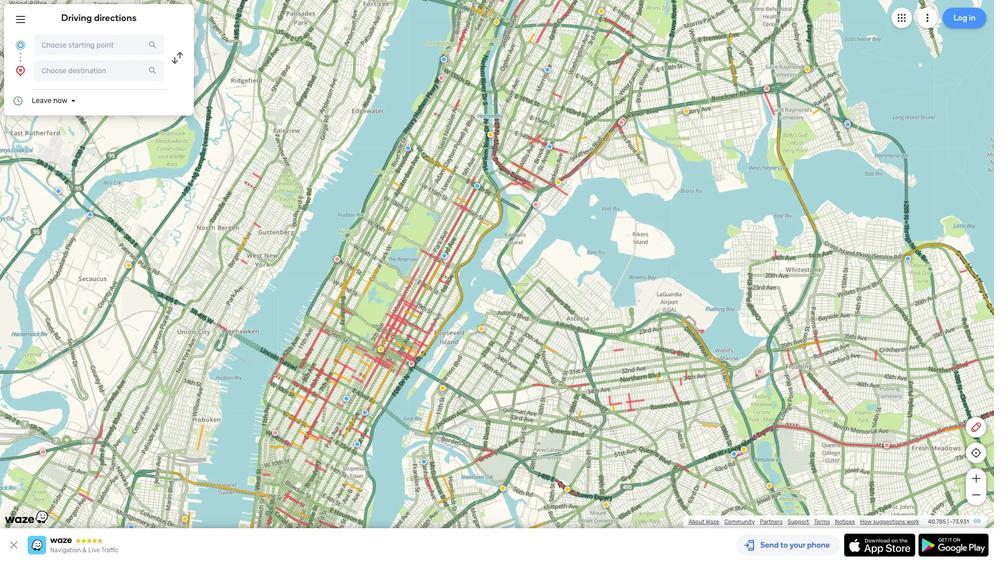 Task type: locate. For each thing, give the bounding box(es) containing it.
about waze community partners support terms notices how suggestions work
[[689, 519, 920, 526]]

hazard image
[[599, 8, 605, 14], [488, 132, 494, 138], [555, 180, 562, 186], [479, 326, 485, 332], [378, 347, 384, 353], [741, 447, 747, 453], [767, 483, 773, 489], [500, 486, 506, 492], [565, 487, 571, 493]]

partners
[[761, 519, 783, 526]]

terms link
[[815, 519, 831, 526]]

40.785 | -73.931
[[929, 519, 970, 526]]

how
[[861, 519, 872, 526]]

2 horizontal spatial road closed image
[[620, 118, 626, 124]]

road closed image
[[764, 86, 770, 92], [619, 120, 625, 126], [533, 202, 539, 208], [409, 361, 415, 367], [757, 369, 763, 375], [272, 430, 278, 437], [884, 443, 891, 449], [40, 449, 46, 456]]

how suggestions work link
[[861, 519, 920, 526]]

support
[[788, 519, 810, 526]]

police image
[[441, 56, 447, 63], [545, 67, 551, 73], [405, 145, 411, 151], [474, 183, 481, 189], [55, 188, 61, 194], [731, 452, 738, 458], [421, 459, 427, 465], [128, 525, 134, 531]]

&
[[82, 547, 87, 555]]

driving directions
[[61, 12, 137, 24]]

0 horizontal spatial road closed image
[[334, 257, 341, 263]]

police image
[[845, 120, 851, 126], [845, 122, 852, 128], [547, 144, 553, 150], [87, 212, 93, 218], [442, 253, 448, 259], [905, 256, 912, 262], [344, 396, 350, 402], [362, 410, 368, 416], [354, 442, 361, 448]]

73.931
[[953, 519, 970, 526]]

road closed image
[[439, 75, 445, 81], [620, 118, 626, 124], [334, 257, 341, 263]]

about
[[689, 519, 705, 526]]

current location image
[[14, 39, 27, 51]]

|
[[948, 519, 949, 526]]

terms
[[815, 519, 831, 526]]

Choose destination text field
[[34, 61, 164, 81]]

community link
[[725, 519, 755, 526]]

hazard image
[[494, 19, 500, 25], [805, 66, 811, 72], [684, 108, 690, 114], [126, 263, 132, 269], [440, 385, 446, 391], [603, 502, 609, 508], [182, 517, 188, 523]]

notices
[[836, 519, 856, 526]]

0 vertical spatial road closed image
[[439, 75, 445, 81]]

driving
[[61, 12, 92, 24]]

-
[[951, 519, 953, 526]]

1 horizontal spatial road closed image
[[439, 75, 445, 81]]

1 vertical spatial road closed image
[[620, 118, 626, 124]]



Task type: vqa. For each thing, say whether or not it's contained in the screenshot.
the SoFi Stadium 1001 Stadium Dr, Inglewood, CA 90301, USA to the top
no



Task type: describe. For each thing, give the bounding box(es) containing it.
2 vertical spatial road closed image
[[334, 257, 341, 263]]

clock image
[[12, 95, 24, 107]]

live
[[88, 547, 100, 555]]

partners link
[[761, 519, 783, 526]]

pencil image
[[971, 422, 983, 434]]

40.785
[[929, 519, 947, 526]]

about waze link
[[689, 519, 720, 526]]

support link
[[788, 519, 810, 526]]

navigation & live traffic
[[50, 547, 119, 555]]

leave now
[[32, 96, 67, 105]]

zoom in image
[[970, 473, 983, 485]]

suggestions
[[874, 519, 906, 526]]

now
[[53, 96, 67, 105]]

work
[[907, 519, 920, 526]]

location image
[[14, 65, 27, 77]]

community
[[725, 519, 755, 526]]

link image
[[974, 518, 982, 526]]

x image
[[8, 540, 20, 552]]

waze
[[706, 519, 720, 526]]

leave
[[32, 96, 52, 105]]

Choose starting point text field
[[34, 35, 164, 55]]

directions
[[94, 12, 137, 24]]

navigation
[[50, 547, 81, 555]]

zoom out image
[[970, 489, 983, 502]]

traffic
[[101, 547, 119, 555]]

notices link
[[836, 519, 856, 526]]



